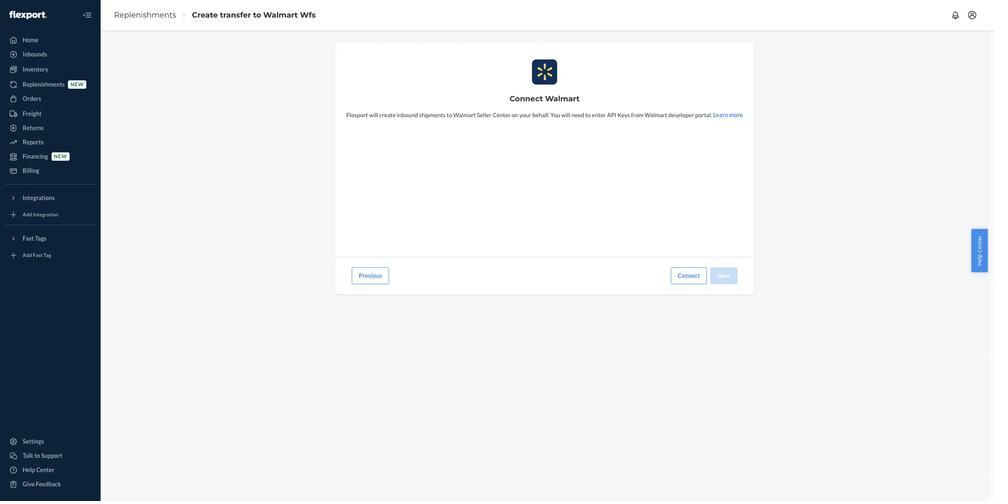 Task type: vqa. For each thing, say whether or not it's contained in the screenshot.
Laurent
no



Task type: locate. For each thing, give the bounding box(es) containing it.
replenishments inside breadcrumbs navigation
[[114, 10, 176, 20]]

0 horizontal spatial help
[[23, 467, 35, 474]]

inventory
[[23, 66, 48, 73]]

reports
[[23, 139, 44, 146]]

1 horizontal spatial replenishments
[[114, 10, 176, 20]]

help center
[[976, 236, 983, 266], [23, 467, 54, 474]]

talk to support
[[23, 453, 62, 460]]

fast
[[23, 235, 34, 242], [33, 253, 43, 259]]

0 vertical spatial replenishments
[[114, 10, 176, 20]]

0 vertical spatial fast
[[23, 235, 34, 242]]

new for replenishments
[[71, 82, 84, 88]]

0 vertical spatial center
[[493, 112, 511, 119]]

add integration link
[[5, 208, 96, 222]]

connect up your
[[510, 94, 543, 104]]

will left create
[[369, 112, 378, 119]]

fast tags
[[23, 235, 46, 242]]

replenishments link
[[114, 10, 176, 20]]

inbounds
[[23, 51, 47, 58]]

1 horizontal spatial help
[[976, 254, 983, 266]]

reports link
[[5, 136, 96, 149]]

create transfer to walmart wfs link
[[192, 10, 316, 20]]

0 vertical spatial new
[[71, 82, 84, 88]]

flexport will create inbound shipments to walmart seller center on your behalf. you will need to enter api keys from walmart developer portal. learn more
[[346, 112, 743, 119]]

open account menu image
[[967, 10, 977, 20]]

walmart
[[263, 10, 298, 20], [545, 94, 580, 104], [453, 112, 476, 119], [645, 112, 667, 119]]

1 horizontal spatial help center
[[976, 236, 983, 266]]

flexport logo image
[[9, 11, 47, 19]]

returns
[[23, 125, 44, 132]]

center inside button
[[976, 236, 983, 253]]

new up orders link
[[71, 82, 84, 88]]

previous button
[[352, 268, 389, 285]]

replenishments
[[114, 10, 176, 20], [23, 81, 65, 88]]

inbounds link
[[5, 48, 96, 61]]

0 vertical spatial connect
[[510, 94, 543, 104]]

help center inside button
[[976, 236, 983, 266]]

talk
[[23, 453, 33, 460]]

0 horizontal spatial will
[[369, 112, 378, 119]]

home
[[23, 36, 39, 44]]

1 add from the top
[[23, 212, 32, 218]]

to right talk
[[34, 453, 40, 460]]

add integration
[[23, 212, 58, 218]]

2 vertical spatial center
[[36, 467, 54, 474]]

0 horizontal spatial center
[[36, 467, 54, 474]]

1 horizontal spatial connect
[[678, 273, 700, 280]]

talk to support button
[[5, 450, 96, 463]]

portal.
[[695, 112, 712, 119]]

1 vertical spatial replenishments
[[23, 81, 65, 88]]

help
[[976, 254, 983, 266], [23, 467, 35, 474]]

new down the reports link at the top left of page
[[54, 154, 67, 160]]

2 add from the top
[[23, 253, 32, 259]]

integrations
[[23, 195, 55, 202]]

0 vertical spatial help center
[[976, 236, 983, 266]]

0 horizontal spatial new
[[54, 154, 67, 160]]

financing
[[23, 153, 48, 160]]

to
[[253, 10, 261, 20], [447, 112, 452, 119], [585, 112, 591, 119], [34, 453, 40, 460]]

orders link
[[5, 92, 96, 106]]

shipments
[[419, 112, 446, 119]]

inventory link
[[5, 63, 96, 76]]

walmart left wfs
[[263, 10, 298, 20]]

1 vertical spatial help center
[[23, 467, 54, 474]]

1 horizontal spatial will
[[561, 112, 570, 119]]

on
[[512, 112, 518, 119]]

connect inside button
[[678, 273, 700, 280]]

to right transfer
[[253, 10, 261, 20]]

center
[[493, 112, 511, 119], [976, 236, 983, 253], [36, 467, 54, 474]]

learn more button
[[713, 111, 743, 120]]

help inside button
[[976, 254, 983, 266]]

fast left tag
[[33, 253, 43, 259]]

1 vertical spatial help
[[23, 467, 35, 474]]

to inside breadcrumbs navigation
[[253, 10, 261, 20]]

connect left next
[[678, 273, 700, 280]]

give
[[23, 481, 35, 488]]

1 vertical spatial connect
[[678, 273, 700, 280]]

create
[[379, 112, 396, 119]]

add
[[23, 212, 32, 218], [23, 253, 32, 259]]

will
[[369, 112, 378, 119], [561, 112, 570, 119]]

1 vertical spatial fast
[[33, 253, 43, 259]]

connect
[[510, 94, 543, 104], [678, 273, 700, 280]]

create
[[192, 10, 218, 20]]

1 vertical spatial add
[[23, 253, 32, 259]]

0 horizontal spatial connect
[[510, 94, 543, 104]]

add down fast tags
[[23, 253, 32, 259]]

add left integration at top left
[[23, 212, 32, 218]]

2 horizontal spatial center
[[976, 236, 983, 253]]

1 vertical spatial center
[[976, 236, 983, 253]]

to right the need
[[585, 112, 591, 119]]

settings link
[[5, 436, 96, 449]]

connect for connect walmart
[[510, 94, 543, 104]]

previous
[[359, 273, 382, 280]]

integrations button
[[5, 192, 96, 205]]

1 horizontal spatial new
[[71, 82, 84, 88]]

billing link
[[5, 164, 96, 178]]

inbound
[[397, 112, 418, 119]]

will right you
[[561, 112, 570, 119]]

1 vertical spatial new
[[54, 154, 67, 160]]

integration
[[33, 212, 58, 218]]

0 vertical spatial add
[[23, 212, 32, 218]]

0 vertical spatial help
[[976, 254, 983, 266]]

new
[[71, 82, 84, 88], [54, 154, 67, 160]]

new for financing
[[54, 154, 67, 160]]

add for add fast tag
[[23, 253, 32, 259]]

fast tags button
[[5, 232, 96, 246]]

fast left tags
[[23, 235, 34, 242]]

2 will from the left
[[561, 112, 570, 119]]



Task type: describe. For each thing, give the bounding box(es) containing it.
api
[[607, 112, 616, 119]]

behalf.
[[532, 112, 549, 119]]

to inside button
[[34, 453, 40, 460]]

transfer
[[220, 10, 251, 20]]

walmart right 'from'
[[645, 112, 667, 119]]

feedback
[[36, 481, 61, 488]]

flexport
[[346, 112, 368, 119]]

1 will from the left
[[369, 112, 378, 119]]

walmart inside breadcrumbs navigation
[[263, 10, 298, 20]]

from
[[631, 112, 644, 119]]

connect walmart
[[510, 94, 580, 104]]

billing
[[23, 167, 39, 174]]

tag
[[43, 253, 51, 259]]

connect for connect
[[678, 273, 700, 280]]

create transfer to walmart wfs
[[192, 10, 316, 20]]

support
[[41, 453, 62, 460]]

close navigation image
[[82, 10, 92, 20]]

0 horizontal spatial replenishments
[[23, 81, 65, 88]]

help center link
[[5, 464, 96, 478]]

add for add integration
[[23, 212, 32, 218]]

developer
[[668, 112, 694, 119]]

open notifications image
[[951, 10, 961, 20]]

orders
[[23, 95, 41, 102]]

help center button
[[972, 229, 988, 272]]

add fast tag link
[[5, 249, 96, 262]]

next
[[718, 273, 730, 280]]

freight link
[[5, 107, 96, 121]]

1 horizontal spatial center
[[493, 112, 511, 119]]

tags
[[35, 235, 46, 242]]

next button
[[710, 268, 738, 285]]

connect button
[[671, 268, 707, 285]]

keys
[[618, 112, 630, 119]]

your
[[520, 112, 531, 119]]

to right shipments
[[447, 112, 452, 119]]

give feedback button
[[5, 478, 96, 492]]

0 horizontal spatial help center
[[23, 467, 54, 474]]

need
[[572, 112, 584, 119]]

fast inside dropdown button
[[23, 235, 34, 242]]

returns link
[[5, 122, 96, 135]]

wfs
[[300, 10, 316, 20]]

walmart up you
[[545, 94, 580, 104]]

seller
[[477, 112, 492, 119]]

freight
[[23, 110, 42, 117]]

you
[[551, 112, 560, 119]]

give feedback
[[23, 481, 61, 488]]

add fast tag
[[23, 253, 51, 259]]

learn
[[713, 112, 728, 119]]

more
[[729, 112, 743, 119]]

enter
[[592, 112, 606, 119]]

breadcrumbs navigation
[[107, 3, 322, 27]]

settings
[[23, 439, 44, 446]]

walmart left seller
[[453, 112, 476, 119]]

home link
[[5, 34, 96, 47]]



